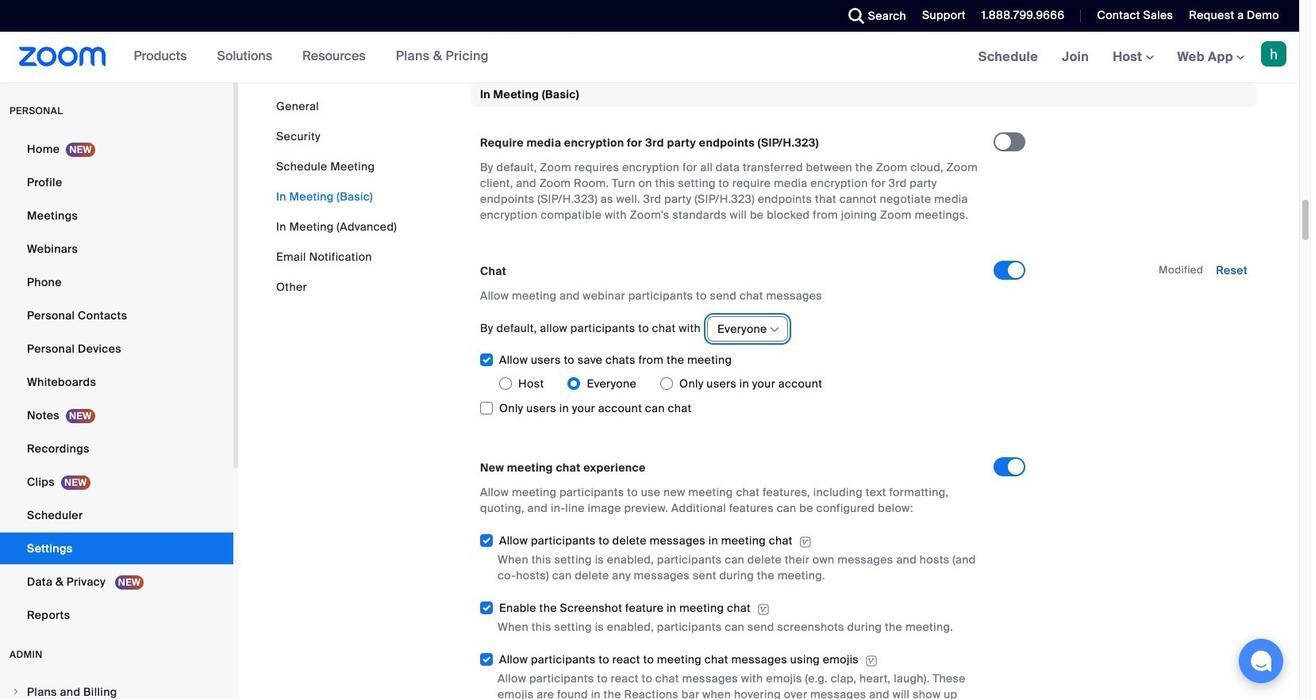 Task type: describe. For each thing, give the bounding box(es) containing it.
profile picture image
[[1261, 41, 1286, 67]]

'support version for 'enable the screenshot feature in meeting chat image
[[757, 603, 770, 617]]

product information navigation
[[106, 32, 501, 83]]

allow users to save chats from the meeting option group
[[499, 372, 994, 397]]

meetings navigation
[[966, 32, 1299, 83]]

right image
[[11, 688, 21, 698]]

open chat image
[[1250, 651, 1272, 673]]



Task type: vqa. For each thing, say whether or not it's contained in the screenshot.
ADMIN MENU menu on the left of page
no



Task type: locate. For each thing, give the bounding box(es) containing it.
'support version for 'allow participants to delete messages in meeting chat image
[[799, 536, 812, 550]]

show options image
[[768, 324, 781, 337]]

in meeting (basic) element
[[471, 82, 1257, 700]]

personal menu menu
[[0, 133, 233, 633]]

'support version for 'allow participants to react to meeting chat messages using emojis image
[[865, 655, 878, 669]]

zoom logo image
[[19, 47, 106, 67]]

menu bar
[[276, 98, 397, 295]]

banner
[[0, 32, 1299, 83]]

menu item
[[0, 678, 233, 700]]



